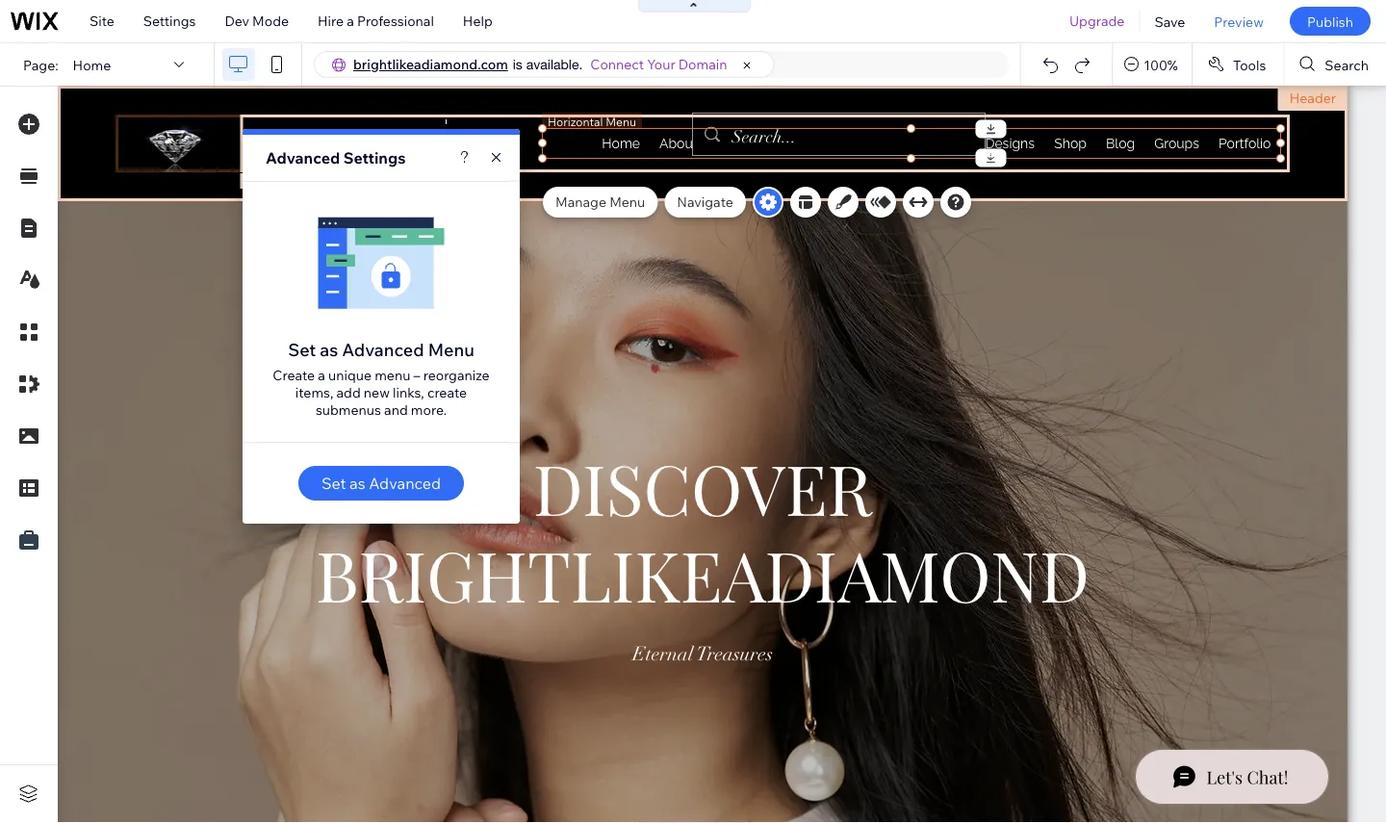 Task type: locate. For each thing, give the bounding box(es) containing it.
1 horizontal spatial settings
[[343, 148, 406, 168]]

0 horizontal spatial settings
[[143, 13, 196, 29]]

as inside set as advanced menu create a unique menu – reorganize items, add new links, create submenus and more.
[[320, 338, 338, 360]]

1 vertical spatial a
[[318, 367, 325, 384]]

set as advanced
[[321, 474, 441, 493]]

0 vertical spatial as
[[320, 338, 338, 360]]

as inside button
[[350, 474, 365, 493]]

2 vertical spatial advanced
[[369, 474, 441, 493]]

set
[[288, 338, 316, 360], [321, 474, 346, 493]]

0 vertical spatial set
[[288, 338, 316, 360]]

connect
[[590, 56, 644, 73]]

1 vertical spatial as
[[350, 474, 365, 493]]

site
[[90, 13, 114, 29]]

settings
[[143, 13, 196, 29], [343, 148, 406, 168]]

0 vertical spatial settings
[[143, 13, 196, 29]]

available.
[[526, 56, 583, 72]]

upgrade
[[1070, 13, 1125, 29]]

1 vertical spatial advanced
[[342, 338, 424, 360]]

new
[[364, 384, 390, 401]]

advanced up menu
[[342, 338, 424, 360]]

set down submenus
[[321, 474, 346, 493]]

as down submenus
[[350, 474, 365, 493]]

brightlikeadiamond.com
[[353, 56, 508, 73]]

save
[[1155, 13, 1185, 30]]

0 horizontal spatial as
[[320, 338, 338, 360]]

1 vertical spatial settings
[[343, 148, 406, 168]]

column
[[246, 174, 288, 188]]

–
[[414, 367, 420, 384]]

0 vertical spatial a
[[347, 13, 354, 29]]

advanced inside button
[[369, 474, 441, 493]]

0 horizontal spatial a
[[318, 367, 325, 384]]

advanced settings
[[266, 148, 406, 168]]

advanced up 2
[[266, 148, 340, 168]]

1 horizontal spatial a
[[347, 13, 354, 29]]

hire a professional
[[318, 13, 434, 29]]

menu
[[610, 194, 645, 210], [428, 338, 474, 360]]

items,
[[295, 384, 333, 401]]

1 horizontal spatial set
[[321, 474, 346, 493]]

professional
[[357, 13, 434, 29]]

menu right manage
[[610, 194, 645, 210]]

manage
[[556, 194, 607, 210]]

dev
[[225, 13, 249, 29]]

publish button
[[1290, 7, 1371, 36]]

advanced inside set as advanced menu create a unique menu – reorganize items, add new links, create submenus and more.
[[342, 338, 424, 360]]

as up unique
[[320, 338, 338, 360]]

advanced
[[266, 148, 340, 168], [342, 338, 424, 360], [369, 474, 441, 493]]

as
[[320, 338, 338, 360], [350, 474, 365, 493]]

0 horizontal spatial menu
[[428, 338, 474, 360]]

1 vertical spatial set
[[321, 474, 346, 493]]

menu up reorganize
[[428, 338, 474, 360]]

a inside set as advanced menu create a unique menu – reorganize items, add new links, create submenus and more.
[[318, 367, 325, 384]]

a up items,
[[318, 367, 325, 384]]

a right hire
[[347, 13, 354, 29]]

a
[[347, 13, 354, 29], [318, 367, 325, 384]]

advanced for set as advanced menu create a unique menu – reorganize items, add new links, create submenus and more.
[[342, 338, 424, 360]]

advanced down the and
[[369, 474, 441, 493]]

2
[[291, 174, 297, 188]]

0 vertical spatial menu
[[610, 194, 645, 210]]

add
[[336, 384, 361, 401]]

submenus
[[316, 401, 381, 418]]

dev mode
[[225, 13, 289, 29]]

reorganize
[[423, 367, 490, 384]]

0 horizontal spatial set
[[288, 338, 316, 360]]

set inside button
[[321, 474, 346, 493]]

menu
[[375, 367, 411, 384]]

set up "create"
[[288, 338, 316, 360]]

1 horizontal spatial as
[[350, 474, 365, 493]]

links,
[[393, 384, 424, 401]]

set inside set as advanced menu create a unique menu – reorganize items, add new links, create submenus and more.
[[288, 338, 316, 360]]

1 vertical spatial menu
[[428, 338, 474, 360]]



Task type: describe. For each thing, give the bounding box(es) containing it.
tools button
[[1193, 43, 1284, 86]]

100%
[[1144, 56, 1178, 73]]

mode
[[252, 13, 289, 29]]

create
[[273, 367, 315, 384]]

save button
[[1140, 0, 1200, 42]]

tools
[[1233, 56, 1266, 73]]

manage menu
[[556, 194, 645, 210]]

more.
[[411, 401, 447, 418]]

column 2
[[246, 174, 297, 188]]

your
[[647, 56, 676, 73]]

1 horizontal spatial menu
[[610, 194, 645, 210]]

preview
[[1214, 13, 1264, 30]]

create
[[427, 384, 467, 401]]

advanced for set as advanced
[[369, 474, 441, 493]]

as for set as advanced menu create a unique menu – reorganize items, add new links, create submenus and more.
[[320, 338, 338, 360]]

help
[[463, 13, 493, 29]]

domain
[[679, 56, 727, 73]]

home
[[73, 56, 111, 73]]

search
[[1325, 56, 1369, 73]]

100% button
[[1113, 43, 1192, 86]]

search button
[[1285, 43, 1386, 86]]

menu inside set as advanced menu create a unique menu – reorganize items, add new links, create submenus and more.
[[428, 338, 474, 360]]

hire
[[318, 13, 344, 29]]

navigate
[[677, 194, 733, 210]]

0 vertical spatial advanced
[[266, 148, 340, 168]]

publish
[[1307, 13, 1354, 30]]

set as advanced button
[[298, 466, 464, 501]]

header
[[1290, 90, 1336, 106]]

set for set as advanced
[[321, 474, 346, 493]]

preview button
[[1200, 0, 1278, 42]]

is
[[513, 56, 523, 72]]

set for set as advanced menu create a unique menu – reorganize items, add new links, create submenus and more.
[[288, 338, 316, 360]]

and
[[384, 401, 408, 418]]

as for set as advanced
[[350, 474, 365, 493]]

is available. connect your domain
[[513, 56, 727, 73]]

set as advanced menu create a unique menu – reorganize items, add new links, create submenus and more.
[[273, 338, 490, 418]]

unique
[[328, 367, 372, 384]]



Task type: vqa. For each thing, say whether or not it's contained in the screenshot.
Page
no



